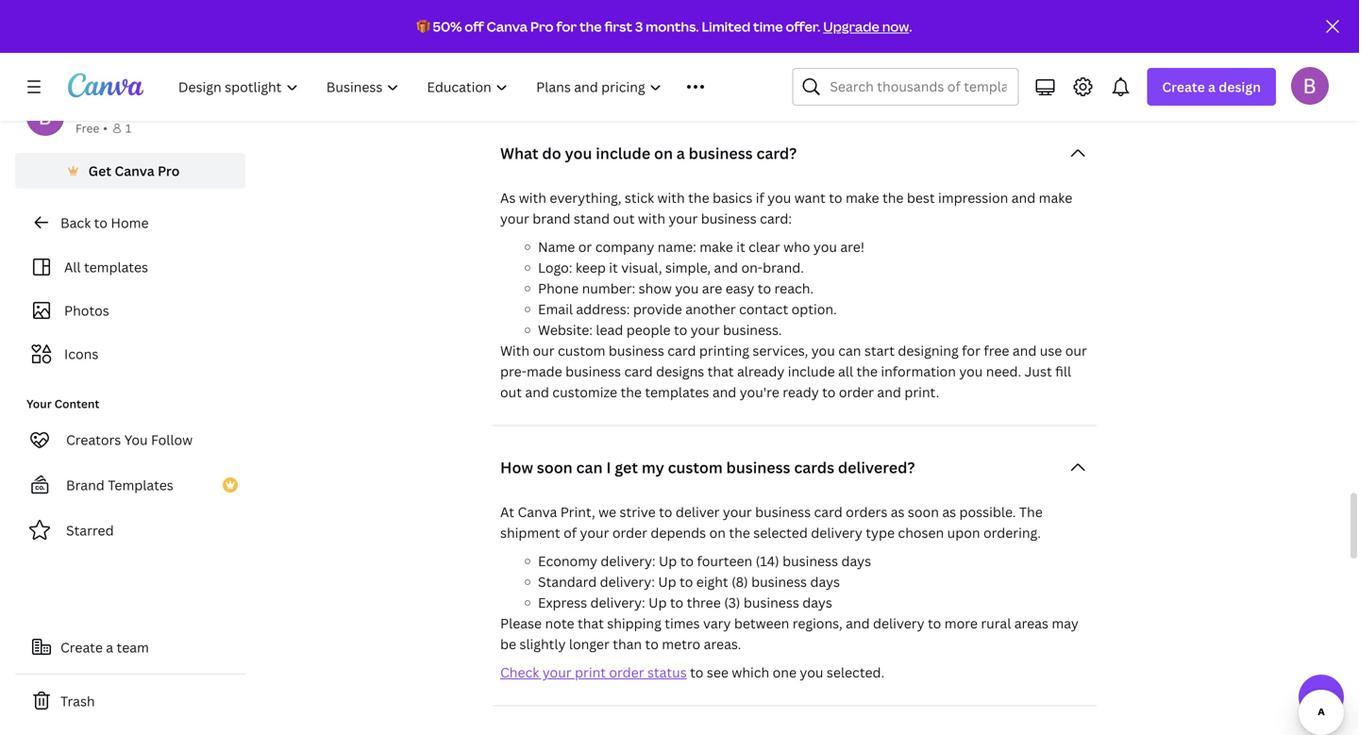 Task type: vqa. For each thing, say whether or not it's contained in the screenshot.
right All
yes



Task type: describe. For each thing, give the bounding box(es) containing it.
metro
[[662, 636, 701, 653]]

•
[[103, 120, 108, 136]]

start
[[865, 342, 895, 360]]

back to home
[[60, 214, 149, 232]]

status
[[648, 664, 687, 682]]

0 vertical spatial days
[[842, 552, 872, 570]]

business down 'selected'
[[783, 552, 838, 570]]

of
[[564, 524, 577, 542]]

selected.
[[827, 664, 885, 682]]

just
[[1025, 363, 1052, 381]]

brand templates
[[66, 476, 174, 494]]

that inside economy delivery: up to fourteen (14) business days standard delivery: up to eight (8) business days express delivery: up to three (3) business days please note that shipping times vary between regions, and delivery to more rural areas may be slightly longer than to metro areas.
[[578, 615, 604, 633]]

325
[[1033, 27, 1056, 45]]

templates inside name or company name: make it clear who you are! logo: keep it visual, simple, and on-brand. phone number: show you are easy to reach. email address: provide another contact option. website: lead people to your business. with our custom business card printing services, you can start designing for free and use our pre-made business card designs that already include all the information you need. just fill out and customize the templates and you're ready to order and print.
[[645, 383, 709, 401]]

creators you follow link
[[15, 421, 245, 459]]

0 vertical spatial for
[[557, 17, 577, 35]]

depends
[[651, 524, 706, 542]]

you inside dropdown button
[[565, 143, 592, 163]]

to right ready
[[822, 383, 836, 401]]

canva for at canva print, we strive to deliver your business card orders as soon as possible. the shipment of your order depends on the selected delivery type chosen upon ordering.
[[518, 503, 557, 521]]

to inside all our paper is eco-friendly, so you can select from our lighter standard paper (240-325 gsm), our mid-weight premium paper (325-350 gsm), or our thickest deluxe paper (650 gsm) and design while being kind to the environment.
[[678, 69, 691, 87]]

to down depends
[[681, 552, 694, 570]]

clear
[[749, 238, 781, 256]]

keep
[[576, 259, 606, 277]]

number:
[[582, 280, 636, 297]]

want
[[795, 189, 826, 207]]

brand
[[533, 210, 571, 228]]

while
[[573, 69, 606, 87]]

1 horizontal spatial make
[[846, 189, 880, 207]]

now
[[883, 17, 909, 35]]

business up between on the right of the page
[[744, 594, 800, 612]]

another
[[686, 300, 736, 318]]

with right stick
[[658, 189, 685, 207]]

the left the basics
[[688, 189, 710, 207]]

2 vertical spatial up
[[649, 594, 667, 612]]

deliver
[[676, 503, 720, 521]]

print,
[[561, 503, 595, 521]]

information
[[881, 363, 956, 381]]

economy
[[538, 552, 598, 570]]

show
[[639, 280, 672, 297]]

design inside all our paper is eco-friendly, so you can select from our lighter standard paper (240-325 gsm), our mid-weight premium paper (325-350 gsm), or our thickest deluxe paper (650 gsm) and design while being kind to the environment.
[[528, 69, 569, 87]]

vary
[[703, 615, 731, 633]]

on inside at canva print, we strive to deliver your business card orders as soon as possible. the shipment of your order depends on the selected delivery type chosen upon ordering.
[[710, 524, 726, 542]]

to left see
[[690, 664, 704, 682]]

Search search field
[[830, 69, 1007, 105]]

back
[[60, 214, 91, 232]]

upon
[[948, 524, 981, 542]]

to up "times"
[[670, 594, 684, 612]]

economy delivery: up to fourteen (14) business days standard delivery: up to eight (8) business days express delivery: up to three (3) business days please note that shipping times vary between regions, and delivery to more rural areas may be slightly longer than to metro areas.
[[500, 552, 1079, 653]]

back to home link
[[15, 204, 245, 242]]

on inside dropdown button
[[654, 143, 673, 163]]

trash link
[[15, 683, 245, 720]]

order inside name or company name: make it clear who you are! logo: keep it visual, simple, and on-brand. phone number: show you are easy to reach. email address: provide another contact option. website: lead people to your business. with our custom business card printing services, you can start designing for free and use our pre-made business card designs that already include all the information you need. just fill out and customize the templates and you're ready to order and print.
[[839, 383, 874, 401]]

customize
[[553, 383, 618, 401]]

to left eight
[[680, 573, 693, 591]]

our right off
[[520, 27, 542, 45]]

soon inside how soon can i get my custom business cards delivered? dropdown button
[[537, 458, 573, 478]]

delivery inside at canva print, we strive to deliver your business card orders as soon as possible. the shipment of your order depends on the selected delivery type chosen upon ordering.
[[811, 524, 863, 542]]

your inside name or company name: make it clear who you are! logo: keep it visual, simple, and on-brand. phone number: show you are easy to reach. email address: provide another contact option. website: lead people to your business. with our custom business card printing services, you can start designing for free and use our pre-made business card designs that already include all the information you need. just fill out and customize the templates and you're ready to order and print.
[[691, 321, 720, 339]]

and left you're
[[713, 383, 737, 401]]

can inside all our paper is eco-friendly, so you can select from our lighter standard paper (240-325 gsm), our mid-weight premium paper (325-350 gsm), or our thickest deluxe paper (650 gsm) and design while being kind to the environment.
[[728, 27, 751, 45]]

business inside at canva print, we strive to deliver your business card orders as soon as possible. the shipment of your order depends on the selected delivery type chosen upon ordering.
[[756, 503, 811, 521]]

designing
[[898, 342, 959, 360]]

areas
[[1015, 615, 1049, 633]]

months.
[[646, 17, 699, 35]]

out inside name or company name: make it clear who you are! logo: keep it visual, simple, and on-brand. phone number: show you are easy to reach. email address: provide another contact option. website: lead people to your business. with our custom business card printing services, you can start designing for free and use our pre-made business card designs that already include all the information you need. just fill out and customize the templates and you're ready to order and print.
[[500, 383, 522, 401]]

at
[[500, 503, 515, 521]]

photos link
[[26, 293, 234, 329]]

1 as from the left
[[891, 503, 905, 521]]

with down stick
[[638, 210, 666, 228]]

the inside all our paper is eco-friendly, so you can select from our lighter standard paper (240-325 gsm), our mid-weight premium paper (325-350 gsm), or our thickest deluxe paper (650 gsm) and design while being kind to the environment.
[[695, 69, 716, 87]]

you're
[[740, 383, 780, 401]]

people
[[627, 321, 671, 339]]

(3)
[[724, 594, 741, 612]]

regions,
[[793, 615, 843, 633]]

chosen
[[898, 524, 944, 542]]

to right the back at top
[[94, 214, 108, 232]]

express
[[538, 594, 587, 612]]

and left print.
[[878, 383, 902, 401]]

design inside dropdown button
[[1219, 78, 1261, 96]]

times
[[665, 615, 700, 633]]

the left best
[[883, 189, 904, 207]]

make inside name or company name: make it clear who you are! logo: keep it visual, simple, and on-brand. phone number: show you are easy to reach. email address: provide another contact option. website: lead people to your business. with our custom business card printing services, you can start designing for free and use our pre-made business card designs that already include all the information you need. just fill out and customize the templates and you're ready to order and print.
[[700, 238, 733, 256]]

how
[[500, 458, 533, 478]]

business down the (14)
[[752, 573, 807, 591]]

brand.
[[763, 259, 804, 277]]

your right "of"
[[580, 524, 609, 542]]

brand templates link
[[15, 466, 245, 504]]

to down "provide"
[[674, 321, 688, 339]]

2 vertical spatial order
[[609, 664, 644, 682]]

what do you include on a business card? button
[[493, 135, 1097, 172]]

reach.
[[775, 280, 814, 297]]

first
[[605, 17, 633, 35]]

rural
[[981, 615, 1012, 633]]

you inside all our paper is eco-friendly, so you can select from our lighter standard paper (240-325 gsm), our mid-weight premium paper (325-350 gsm), or our thickest deluxe paper (650 gsm) and design while being kind to the environment.
[[701, 27, 725, 45]]

the inside at canva print, we strive to deliver your business card orders as soon as possible. the shipment of your order depends on the selected delivery type chosen upon ordering.
[[729, 524, 750, 542]]

more
[[945, 615, 978, 633]]

brand
[[66, 476, 105, 494]]

and inside all our paper is eco-friendly, so you can select from our lighter standard paper (240-325 gsm), our mid-weight premium paper (325-350 gsm), or our thickest deluxe paper (650 gsm) and design while being kind to the environment.
[[500, 69, 524, 87]]

for inside name or company name: make it clear who you are! logo: keep it visual, simple, and on-brand. phone number: show you are easy to reach. email address: provide another contact option. website: lead people to your business. with our custom business card printing services, you can start designing for free and use our pre-made business card designs that already include all the information you need. just fill out and customize the templates and you're ready to order and print.
[[962, 342, 981, 360]]

to inside as with everything, stick with the basics if you want to make the best impression and make your brand stand out with your business card:
[[829, 189, 843, 207]]

simple,
[[666, 259, 711, 277]]

you left need.
[[960, 363, 983, 381]]

and inside as with everything, stick with the basics if you want to make the best impression and make your brand stand out with your business card:
[[1012, 189, 1036, 207]]

so
[[683, 27, 698, 45]]

note
[[545, 615, 575, 633]]

0 vertical spatial delivery:
[[601, 552, 656, 570]]

(650
[[1017, 48, 1047, 66]]

from
[[796, 27, 826, 45]]

0 horizontal spatial card
[[625, 363, 653, 381]]

our up fill
[[1066, 342, 1088, 360]]

paper up mid-
[[545, 27, 583, 45]]

slightly
[[520, 636, 566, 653]]

to left more
[[928, 615, 942, 633]]

2 horizontal spatial make
[[1039, 189, 1073, 207]]

upgrade now button
[[824, 17, 909, 35]]

1 horizontal spatial it
[[737, 238, 746, 256]]

and up 'are'
[[714, 259, 738, 277]]

with right as
[[519, 189, 547, 207]]

2 vertical spatial days
[[803, 594, 833, 612]]

kind
[[648, 69, 675, 87]]

upgrade
[[824, 17, 880, 35]]

friendly,
[[627, 27, 680, 45]]

create a design button
[[1148, 68, 1277, 106]]

custom inside name or company name: make it clear who you are! logo: keep it visual, simple, and on-brand. phone number: show you are easy to reach. email address: provide another contact option. website: lead people to your business. with our custom business card printing services, you can start designing for free and use our pre-made business card designs that already include all the information you need. just fill out and customize the templates and you're ready to order and print.
[[558, 342, 606, 360]]

and inside economy delivery: up to fourteen (14) business days standard delivery: up to eight (8) business days express delivery: up to three (3) business days please note that shipping times vary between regions, and delivery to more rural areas may be slightly longer than to metro areas.
[[846, 615, 870, 633]]

option.
[[792, 300, 837, 318]]

2 vertical spatial delivery:
[[591, 594, 646, 612]]

eight
[[697, 573, 729, 591]]

your down slightly
[[543, 664, 572, 682]]

orders
[[846, 503, 888, 521]]

name or company name: make it clear who you are! logo: keep it visual, simple, and on-brand. phone number: show you are easy to reach. email address: provide another contact option. website: lead people to your business. with our custom business card printing services, you can start designing for free and use our pre-made business card designs that already include all the information you need. just fill out and customize the templates and you're ready to order and print.
[[500, 238, 1088, 401]]

ordering.
[[984, 524, 1041, 542]]

starred
[[66, 522, 114, 540]]

business down people at the top of the page
[[609, 342, 665, 360]]

you down simple,
[[675, 280, 699, 297]]

card:
[[760, 210, 792, 228]]

1 gsm), from the left
[[500, 48, 534, 66]]

1 vertical spatial delivery:
[[600, 573, 655, 591]]

three
[[687, 594, 721, 612]]

pre-
[[500, 363, 527, 381]]

a for team
[[106, 639, 113, 657]]

0 vertical spatial templates
[[84, 258, 148, 276]]

create for create a team
[[60, 639, 103, 657]]

1 horizontal spatial card
[[668, 342, 696, 360]]

off
[[465, 17, 484, 35]]

fill
[[1056, 363, 1072, 381]]

all for all templates
[[64, 258, 81, 276]]

which
[[732, 664, 770, 682]]

business up customize
[[566, 363, 621, 381]]

all our paper is eco-friendly, so you can select from our lighter standard paper (240-325 gsm), our mid-weight premium paper (325-350 gsm), or our thickest deluxe paper (650 gsm) and design while being kind to the environment.
[[500, 27, 1080, 87]]

our down "lighter"
[[852, 48, 874, 66]]

areas.
[[704, 636, 742, 653]]

you right "one"
[[800, 664, 824, 682]]

pro inside button
[[158, 162, 180, 180]]

a for design
[[1209, 78, 1216, 96]]

our left mid-
[[537, 48, 559, 66]]

your right deliver
[[723, 503, 752, 521]]

all templates link
[[26, 249, 234, 285]]

to inside at canva print, we strive to deliver your business card orders as soon as possible. the shipment of your order depends on the selected delivery type chosen upon ordering.
[[659, 503, 673, 521]]

is
[[586, 27, 596, 45]]



Task type: locate. For each thing, give the bounding box(es) containing it.
check
[[500, 664, 539, 682]]

business inside what do you include on a business card? dropdown button
[[689, 143, 753, 163]]

what do you include on a business card?
[[500, 143, 797, 163]]

0 horizontal spatial design
[[528, 69, 569, 87]]

include inside dropdown button
[[596, 143, 651, 163]]

bob builder image
[[1292, 67, 1329, 105]]

0 horizontal spatial include
[[596, 143, 651, 163]]

up up "times"
[[658, 573, 677, 591]]

our
[[520, 27, 542, 45], [830, 27, 851, 45], [537, 48, 559, 66], [852, 48, 874, 66], [533, 342, 555, 360], [1066, 342, 1088, 360]]

delivery inside economy delivery: up to fourteen (14) business days standard delivery: up to eight (8) business days express delivery: up to three (3) business days please note that shipping times vary between regions, and delivery to more rural areas may be slightly longer than to metro areas.
[[873, 615, 925, 633]]

2 vertical spatial a
[[106, 639, 113, 657]]

can up (325-
[[728, 27, 751, 45]]

1 vertical spatial canva
[[115, 162, 155, 180]]

check your print order status to see which one you selected.
[[500, 664, 885, 682]]

1 horizontal spatial delivery
[[873, 615, 925, 633]]

1 horizontal spatial soon
[[908, 503, 939, 521]]

a inside button
[[106, 639, 113, 657]]

0 vertical spatial create
[[1163, 78, 1205, 96]]

1 horizontal spatial pro
[[531, 17, 554, 35]]

if
[[756, 189, 765, 207]]

out
[[613, 210, 635, 228], [500, 383, 522, 401]]

paper down the limited
[[698, 48, 735, 66]]

0 horizontal spatial that
[[578, 615, 604, 633]]

canva right get
[[115, 162, 155, 180]]

that up longer
[[578, 615, 604, 633]]

card left orders
[[814, 503, 843, 521]]

1 vertical spatial a
[[677, 143, 685, 163]]

address:
[[576, 300, 630, 318]]

0 horizontal spatial for
[[557, 17, 577, 35]]

0 vertical spatial include
[[596, 143, 651, 163]]

create for create a design
[[1163, 78, 1205, 96]]

(240-
[[1000, 27, 1033, 45]]

website:
[[538, 321, 593, 339]]

1 horizontal spatial create
[[1163, 78, 1205, 96]]

limited
[[702, 17, 751, 35]]

1 horizontal spatial a
[[677, 143, 685, 163]]

for left the free
[[962, 342, 981, 360]]

1 vertical spatial that
[[578, 615, 604, 633]]

get
[[88, 162, 111, 180]]

0 horizontal spatial or
[[579, 238, 592, 256]]

make up are!
[[846, 189, 880, 207]]

can left i
[[576, 458, 603, 478]]

the right customize
[[621, 383, 642, 401]]

design down mid-
[[528, 69, 569, 87]]

may
[[1052, 615, 1079, 633]]

business.
[[723, 321, 782, 339]]

fourteen
[[697, 552, 753, 570]]

pro left the is
[[531, 17, 554, 35]]

all for all our paper is eco-friendly, so you can select from our lighter standard paper (240-325 gsm), our mid-weight premium paper (325-350 gsm), or our thickest deluxe paper (650 gsm) and design while being kind to the environment.
[[500, 27, 517, 45]]

than
[[613, 636, 642, 653]]

1 vertical spatial can
[[839, 342, 862, 360]]

canva right off
[[487, 17, 528, 35]]

provide
[[633, 300, 682, 318]]

name:
[[658, 238, 697, 256]]

1 horizontal spatial that
[[708, 363, 734, 381]]

design left bob builder image
[[1219, 78, 1261, 96]]

lead
[[596, 321, 623, 339]]

the up fourteen
[[729, 524, 750, 542]]

0 horizontal spatial gsm),
[[500, 48, 534, 66]]

team
[[117, 639, 149, 657]]

0 horizontal spatial all
[[64, 258, 81, 276]]

and down made
[[525, 383, 549, 401]]

the right all
[[857, 363, 878, 381]]

to up depends
[[659, 503, 673, 521]]

your up name: on the top
[[669, 210, 698, 228]]

business up the basics
[[689, 143, 753, 163]]

2 vertical spatial card
[[814, 503, 843, 521]]

thickest
[[877, 48, 927, 66]]

and right 'impression' at top
[[1012, 189, 1036, 207]]

2 vertical spatial canva
[[518, 503, 557, 521]]

all right off
[[500, 27, 517, 45]]

out down pre-
[[500, 383, 522, 401]]

you right the so
[[701, 27, 725, 45]]

print.
[[905, 383, 940, 401]]

business up 'selected'
[[756, 503, 811, 521]]

being
[[609, 69, 645, 87]]

1 vertical spatial include
[[788, 363, 835, 381]]

your content
[[26, 396, 99, 412]]

soon up chosen
[[908, 503, 939, 521]]

soon inside at canva print, we strive to deliver your business card orders as soon as possible. the shipment of your order depends on the selected delivery type chosen upon ordering.
[[908, 503, 939, 521]]

1 horizontal spatial all
[[500, 27, 517, 45]]

select
[[754, 27, 792, 45]]

0 horizontal spatial can
[[576, 458, 603, 478]]

0 horizontal spatial templates
[[84, 258, 148, 276]]

get canva pro button
[[15, 153, 245, 189]]

or inside all our paper is eco-friendly, so you can select from our lighter standard paper (240-325 gsm), our mid-weight premium paper (325-350 gsm), or our thickest deluxe paper (650 gsm) and design while being kind to the environment.
[[835, 48, 849, 66]]

1 horizontal spatial or
[[835, 48, 849, 66]]

include up ready
[[788, 363, 835, 381]]

business down the basics
[[701, 210, 757, 228]]

contact
[[739, 300, 789, 318]]

create inside dropdown button
[[1163, 78, 1205, 96]]

0 horizontal spatial pro
[[158, 162, 180, 180]]

that down "printing"
[[708, 363, 734, 381]]

pro up back to home link
[[158, 162, 180, 180]]

up up shipping
[[649, 594, 667, 612]]

1 horizontal spatial custom
[[668, 458, 723, 478]]

get canva pro
[[88, 162, 180, 180]]

order down all
[[839, 383, 874, 401]]

templates down designs
[[645, 383, 709, 401]]

out down stick
[[613, 210, 635, 228]]

0 vertical spatial or
[[835, 48, 849, 66]]

1 vertical spatial soon
[[908, 503, 939, 521]]

1 vertical spatial out
[[500, 383, 522, 401]]

standard
[[538, 573, 597, 591]]

paper down (240-
[[976, 48, 1013, 66]]

2 horizontal spatial card
[[814, 503, 843, 521]]

custom right my
[[668, 458, 723, 478]]

0 vertical spatial can
[[728, 27, 751, 45]]

use
[[1040, 342, 1063, 360]]

you
[[124, 431, 148, 449]]

selected
[[754, 524, 808, 542]]

0 horizontal spatial delivery
[[811, 524, 863, 542]]

you right do
[[565, 143, 592, 163]]

0 horizontal spatial it
[[609, 259, 618, 277]]

your
[[500, 210, 530, 228], [669, 210, 698, 228], [691, 321, 720, 339], [723, 503, 752, 521], [580, 524, 609, 542], [543, 664, 572, 682]]

business inside as with everything, stick with the basics if you want to make the best impression and make your brand stand out with your business card:
[[701, 210, 757, 228]]

1 horizontal spatial for
[[962, 342, 981, 360]]

1 vertical spatial delivery
[[873, 615, 925, 633]]

best
[[907, 189, 935, 207]]

how soon can i get my custom business cards delivered?
[[500, 458, 915, 478]]

it up the number:
[[609, 259, 618, 277]]

1 horizontal spatial gsm),
[[798, 48, 832, 66]]

made
[[527, 363, 562, 381]]

0 vertical spatial delivery
[[811, 524, 863, 542]]

up down depends
[[659, 552, 677, 570]]

and right regions,
[[846, 615, 870, 633]]

1 vertical spatial custom
[[668, 458, 723, 478]]

one
[[773, 664, 797, 682]]

2 vertical spatial can
[[576, 458, 603, 478]]

0 vertical spatial all
[[500, 27, 517, 45]]

mid-
[[562, 48, 592, 66]]

creators you follow
[[66, 431, 193, 449]]

1 vertical spatial days
[[811, 573, 840, 591]]

the right kind
[[695, 69, 716, 87]]

1 horizontal spatial templates
[[645, 383, 709, 401]]

gsm), left mid-
[[500, 48, 534, 66]]

your down another
[[691, 321, 720, 339]]

how soon can i get my custom business cards delivered? button
[[493, 449, 1097, 487]]

0 vertical spatial custom
[[558, 342, 606, 360]]

can inside how soon can i get my custom business cards delivered? dropdown button
[[576, 458, 603, 478]]

to
[[678, 69, 691, 87], [829, 189, 843, 207], [94, 214, 108, 232], [758, 280, 772, 297], [674, 321, 688, 339], [822, 383, 836, 401], [659, 503, 673, 521], [681, 552, 694, 570], [680, 573, 693, 591], [670, 594, 684, 612], [928, 615, 942, 633], [645, 636, 659, 653], [690, 664, 704, 682]]

or inside name or company name: make it clear who you are! logo: keep it visual, simple, and on-brand. phone number: show you are easy to reach. email address: provide another contact option. website: lead people to your business. with our custom business card printing services, you can start designing for free and use our pre-made business card designs that already include all the information you need. just fill out and customize the templates and you're ready to order and print.
[[579, 238, 592, 256]]

weight
[[592, 48, 634, 66]]

make right 'impression' at top
[[1039, 189, 1073, 207]]

that inside name or company name: make it clear who you are! logo: keep it visual, simple, and on-brand. phone number: show you are easy to reach. email address: provide another contact option. website: lead people to your business. with our custom business card printing services, you can start designing for free and use our pre-made business card designs that already include all the information you need. just fill out and customize the templates and you're ready to order and print.
[[708, 363, 734, 381]]

create a team
[[60, 639, 149, 657]]

canva up shipment
[[518, 503, 557, 521]]

gsm)
[[1050, 48, 1080, 66]]

card inside at canva print, we strive to deliver your business card orders as soon as possible. the shipment of your order depends on the selected delivery type chosen upon ordering.
[[814, 503, 843, 521]]

None search field
[[793, 68, 1019, 106]]

(8)
[[732, 573, 748, 591]]

it
[[737, 238, 746, 256], [609, 259, 618, 277]]

1 horizontal spatial design
[[1219, 78, 1261, 96]]

time
[[754, 17, 783, 35]]

delivery down orders
[[811, 524, 863, 542]]

basics
[[713, 189, 753, 207]]

as with everything, stick with the basics if you want to make the best impression and make your brand stand out with your business card:
[[500, 189, 1073, 228]]

make up simple,
[[700, 238, 733, 256]]

card up designs
[[668, 342, 696, 360]]

1 vertical spatial pro
[[158, 162, 180, 180]]

1 vertical spatial it
[[609, 259, 618, 277]]

lighter
[[855, 27, 896, 45]]

0 horizontal spatial as
[[891, 503, 905, 521]]

the left first
[[580, 17, 602, 35]]

1 vertical spatial card
[[625, 363, 653, 381]]

already
[[737, 363, 785, 381]]

custom inside dropdown button
[[668, 458, 723, 478]]

paper up deluxe
[[960, 27, 997, 45]]

canva for get canva pro
[[115, 162, 155, 180]]

1 vertical spatial templates
[[645, 383, 709, 401]]

1 horizontal spatial as
[[943, 503, 957, 521]]

top level navigation element
[[166, 68, 747, 106], [166, 68, 747, 106]]

environment.
[[719, 69, 805, 87]]

0 horizontal spatial soon
[[537, 458, 573, 478]]

your down as
[[500, 210, 530, 228]]

business left cards
[[727, 458, 791, 478]]

days
[[842, 552, 872, 570], [811, 573, 840, 591], [803, 594, 833, 612]]

you down option.
[[812, 342, 835, 360]]

business inside how soon can i get my custom business cards delivered? dropdown button
[[727, 458, 791, 478]]

0 horizontal spatial a
[[106, 639, 113, 657]]

0 vertical spatial card
[[668, 342, 696, 360]]

canva inside at canva print, we strive to deliver your business card orders as soon as possible. the shipment of your order depends on the selected delivery type chosen upon ordering.
[[518, 503, 557, 521]]

0 vertical spatial order
[[839, 383, 874, 401]]

as up type
[[891, 503, 905, 521]]

0 horizontal spatial out
[[500, 383, 522, 401]]

1 vertical spatial for
[[962, 342, 981, 360]]

0 vertical spatial up
[[659, 552, 677, 570]]

2 gsm), from the left
[[798, 48, 832, 66]]

delivery
[[811, 524, 863, 542], [873, 615, 925, 633]]

(325-
[[738, 48, 770, 66]]

for left the is
[[557, 17, 577, 35]]

eco-
[[599, 27, 627, 45]]

1 horizontal spatial out
[[613, 210, 635, 228]]

trash
[[60, 693, 95, 711]]

free •
[[76, 120, 108, 136]]

and up what
[[500, 69, 524, 87]]

our up made
[[533, 342, 555, 360]]

1 vertical spatial or
[[579, 238, 592, 256]]

and up just
[[1013, 342, 1037, 360]]

all down the back at top
[[64, 258, 81, 276]]

to right kind
[[678, 69, 691, 87]]

0 vertical spatial out
[[613, 210, 635, 228]]

be
[[500, 636, 517, 653]]

offer.
[[786, 17, 821, 35]]

1 vertical spatial order
[[613, 524, 648, 542]]

1 vertical spatial up
[[658, 573, 677, 591]]

0 vertical spatial that
[[708, 363, 734, 381]]

as up upon
[[943, 503, 957, 521]]

see
[[707, 664, 729, 682]]

1 horizontal spatial include
[[788, 363, 835, 381]]

order inside at canva print, we strive to deliver your business card orders as soon as possible. the shipment of your order depends on the selected delivery type chosen upon ordering.
[[613, 524, 648, 542]]

soon right how
[[537, 458, 573, 478]]

card
[[668, 342, 696, 360], [625, 363, 653, 381], [814, 503, 843, 521]]

logo:
[[538, 259, 573, 277]]

order
[[839, 383, 874, 401], [613, 524, 648, 542], [609, 664, 644, 682]]

my
[[642, 458, 665, 478]]

0 horizontal spatial custom
[[558, 342, 606, 360]]

to right than
[[645, 636, 659, 653]]

on up stick
[[654, 143, 673, 163]]

0 vertical spatial it
[[737, 238, 746, 256]]

0 horizontal spatial make
[[700, 238, 733, 256]]

0 vertical spatial a
[[1209, 78, 1216, 96]]

to up contact
[[758, 280, 772, 297]]

get
[[615, 458, 638, 478]]

a inside dropdown button
[[677, 143, 685, 163]]

1
[[125, 120, 131, 136]]

2 horizontal spatial can
[[839, 342, 862, 360]]

1 vertical spatial all
[[64, 258, 81, 276]]

your
[[26, 396, 52, 412]]

all inside all templates link
[[64, 258, 81, 276]]

1 vertical spatial create
[[60, 639, 103, 657]]

canva inside button
[[115, 162, 155, 180]]

please
[[500, 615, 542, 633]]

350
[[770, 48, 795, 66]]

out inside as with everything, stick with the basics if you want to make the best impression and make your brand stand out with your business card:
[[613, 210, 635, 228]]

our right from
[[830, 27, 851, 45]]

home
[[111, 214, 149, 232]]

order down 'strive'
[[613, 524, 648, 542]]

deluxe
[[931, 48, 973, 66]]

a inside dropdown button
[[1209, 78, 1216, 96]]

to right the 'want'
[[829, 189, 843, 207]]

0 vertical spatial on
[[654, 143, 673, 163]]

can up all
[[839, 342, 862, 360]]

you left are!
[[814, 238, 837, 256]]

you inside as with everything, stick with the basics if you want to make the best impression and make your brand stand out with your business card:
[[768, 189, 792, 207]]

need.
[[986, 363, 1022, 381]]

card left designs
[[625, 363, 653, 381]]

1 horizontal spatial on
[[710, 524, 726, 542]]

0 vertical spatial canva
[[487, 17, 528, 35]]

on down deliver
[[710, 524, 726, 542]]

include inside name or company name: make it clear who you are! logo: keep it visual, simple, and on-brand. phone number: show you are easy to reach. email address: provide another contact option. website: lead people to your business. with our custom business card printing services, you can start designing for free and use our pre-made business card designs that already include all the information you need. just fill out and customize the templates and you're ready to order and print.
[[788, 363, 835, 381]]

printing
[[700, 342, 750, 360]]

delivery left more
[[873, 615, 925, 633]]

0 vertical spatial pro
[[531, 17, 554, 35]]

and
[[500, 69, 524, 87], [1012, 189, 1036, 207], [714, 259, 738, 277], [1013, 342, 1037, 360], [525, 383, 549, 401], [713, 383, 737, 401], [878, 383, 902, 401], [846, 615, 870, 633]]

2 horizontal spatial a
[[1209, 78, 1216, 96]]

1 vertical spatial on
[[710, 524, 726, 542]]

can inside name or company name: make it clear who you are! logo: keep it visual, simple, and on-brand. phone number: show you are easy to reach. email address: provide another contact option. website: lead people to your business. with our custom business card printing services, you can start designing for free and use our pre-made business card designs that already include all the information you need. just fill out and customize the templates and you're ready to order and print.
[[839, 342, 862, 360]]

delivered?
[[838, 458, 915, 478]]

1 horizontal spatial can
[[728, 27, 751, 45]]

stand
[[574, 210, 610, 228]]

cards
[[794, 458, 835, 478]]

all inside all our paper is eco-friendly, so you can select from our lighter standard paper (240-325 gsm), our mid-weight premium paper (325-350 gsm), or our thickest deluxe paper (650 gsm) and design while being kind to the environment.
[[500, 27, 517, 45]]

follow
[[151, 431, 193, 449]]

creators
[[66, 431, 121, 449]]

0 horizontal spatial on
[[654, 143, 673, 163]]

or down 'upgrade'
[[835, 48, 849, 66]]

0 horizontal spatial create
[[60, 639, 103, 657]]

0 vertical spatial soon
[[537, 458, 573, 478]]

it left clear
[[737, 238, 746, 256]]

2 as from the left
[[943, 503, 957, 521]]

create inside button
[[60, 639, 103, 657]]

are!
[[841, 238, 865, 256]]



